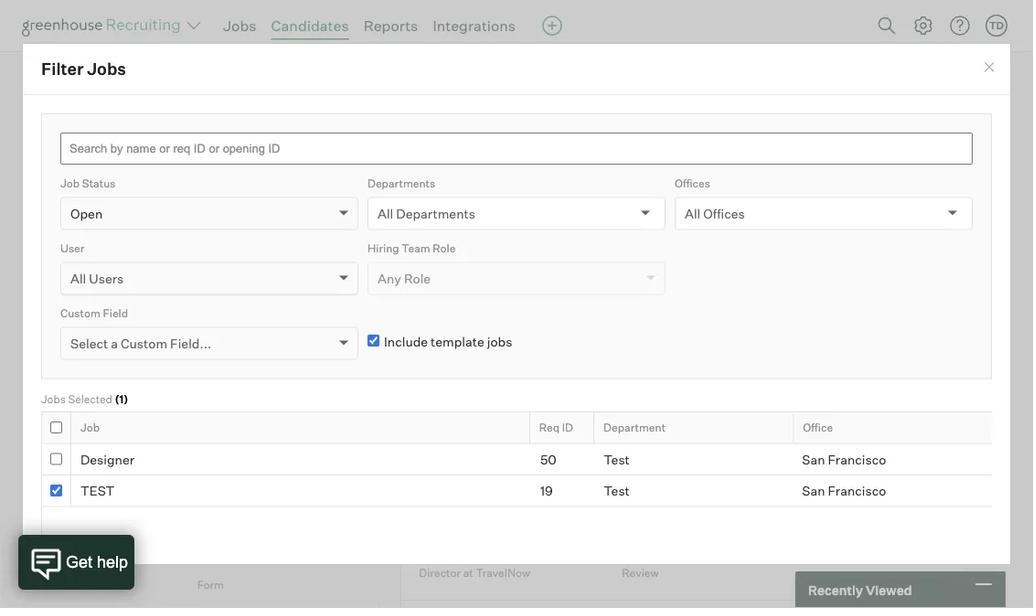 Task type: describe. For each thing, give the bounding box(es) containing it.
schedule for tim burton
[[702, 218, 748, 231]]

to down offer to be created
[[689, 218, 699, 231]]

name (a to z)
[[207, 9, 291, 25]]

san francisco for 19
[[803, 483, 887, 499]]

marketing
[[419, 93, 472, 106]]

brandon
[[419, 373, 478, 392]]

marketing specialist at apple
[[419, 93, 570, 106]]

at inside tim burton senior civil engineer at rsa engineering
[[528, 227, 538, 240]]

users
[[89, 270, 124, 286]]

1 horizontal spatial custom
[[121, 335, 167, 351]]

user
[[60, 241, 85, 255]]

setup
[[51, 110, 92, 129]]

all for all users
[[70, 270, 86, 286]]

schedule for brandon colby
[[702, 387, 748, 401]]

be
[[680, 151, 692, 164]]

Exclude migrated candidates checkbox
[[201, 156, 213, 168]]

interview for tim burton
[[639, 218, 686, 231]]

req
[[540, 421, 560, 434]]

interview to schedule for debrief for tim burton
[[622, 218, 765, 249]]

19
[[541, 483, 553, 499]]

test for 50
[[604, 451, 630, 467]]

interview to schedule for technical interview
[[622, 75, 765, 106]]

candidates link
[[271, 16, 349, 35]]

post
[[233, 475, 260, 491]]

engineer
[[479, 227, 526, 240]]

all departments
[[378, 205, 476, 221]]

0 vertical spatial milestone
[[245, 376, 295, 390]]

exclude
[[220, 156, 264, 170]]

candidates
[[318, 156, 379, 170]]

id
[[562, 421, 574, 434]]

tim burton link
[[419, 204, 497, 225]]

form element
[[197, 577, 380, 608]]

for for davis
[[751, 472, 765, 486]]

brandon colby link
[[419, 373, 520, 394]]

senior
[[419, 227, 453, 240]]

created
[[695, 151, 734, 164]]

jobs down "pipeline" link
[[87, 59, 126, 79]]

template
[[431, 334, 485, 350]]

filter
[[41, 59, 84, 79]]

engineering
[[419, 244, 482, 258]]

open
[[70, 205, 103, 221]]

any
[[378, 270, 402, 286]]

prospects
[[220, 188, 275, 202]]

1 vertical spatial departments
[[396, 205, 476, 221]]

configure image
[[913, 15, 935, 37]]

to down tank
[[689, 472, 699, 486]]

tank
[[666, 405, 691, 419]]

san for 50
[[803, 451, 826, 467]]

integrations
[[433, 16, 516, 35]]

holding
[[622, 405, 663, 419]]

2 insurance from the top
[[419, 414, 470, 428]]

virtuetech
[[499, 490, 556, 504]]

at right director
[[464, 566, 474, 580]]

filter jobs dialog
[[22, 43, 1012, 608]]

reached milestone element
[[197, 374, 380, 443]]

a
[[111, 335, 118, 351]]

exclude migrated candidates
[[220, 156, 379, 170]]

0 vertical spatial departments
[[368, 176, 436, 190]]

christopher
[[419, 467, 501, 486]]

at inside brandon colby insurance agent at family first insurance
[[506, 396, 516, 410]]

francisco for 19
[[829, 483, 887, 499]]

1 vertical spatial offices
[[704, 205, 745, 221]]

name (a to z) option
[[207, 9, 291, 25]]

Include template jobs checkbox
[[368, 335, 380, 347]]

submitted
[[262, 475, 326, 491]]

to inside 'interview to schedule for technical interview'
[[689, 75, 699, 88]]

integrations link
[[433, 16, 516, 35]]

jobs
[[487, 334, 513, 350]]

apple
[[539, 93, 570, 106]]

1 horizontal spatial reports
[[364, 16, 418, 35]]

designer inside christopher davis ux designer at virtuetech
[[438, 490, 484, 504]]

interview to schedule for debrief link for christopher davis
[[622, 470, 765, 506]]

Search by name or req ID or opening ID field
[[60, 132, 973, 165]]

debrief for burton
[[622, 236, 660, 249]]

job for job post submitted
[[207, 475, 230, 491]]

adriana clark link
[[419, 298, 512, 319]]

custom field
[[60, 306, 128, 320]]

travelnow
[[476, 566, 531, 580]]

burton
[[450, 204, 497, 222]]

colby
[[481, 373, 520, 392]]

field
[[103, 306, 128, 320]]

z)
[[278, 9, 291, 25]]

type
[[197, 86, 223, 99]]

interview for christopher davis
[[639, 472, 686, 486]]

only
[[278, 115, 304, 131]]

pipeline
[[22, 35, 77, 54]]

job for job setup
[[22, 110, 48, 129]]

rachel brown link
[[419, 146, 513, 167]]

collect
[[639, 548, 675, 562]]

candidates only
[[207, 115, 304, 131]]

schedule for christopher davis
[[702, 472, 748, 486]]

include
[[384, 334, 428, 350]]

clark
[[476, 298, 512, 316]]

for for burton
[[751, 218, 765, 231]]

(a
[[246, 9, 260, 25]]

to inside interview to schedule for holding tank
[[689, 387, 699, 401]]

name for name (a to z)
[[207, 9, 243, 25]]

ux
[[419, 490, 435, 504]]

req id
[[540, 421, 574, 434]]

status
[[82, 176, 116, 190]]

stage
[[207, 337, 243, 353]]

candidates for candidates
[[271, 16, 349, 35]]

test for 19
[[604, 483, 630, 499]]

debrief for davis
[[622, 490, 660, 504]]

migrated
[[266, 156, 316, 170]]

jobs link
[[223, 16, 257, 35]]

interview to schedule for holding tank link
[[622, 386, 765, 421]]

tim
[[419, 204, 447, 222]]

all for all departments
[[378, 205, 394, 221]]

feedback
[[677, 548, 724, 562]]

all for all offices
[[685, 205, 701, 221]]



Task type: vqa. For each thing, say whether or not it's contained in the screenshot.
Exclude
yes



Task type: locate. For each thing, give the bounding box(es) containing it.
debrief down the offer
[[622, 236, 660, 249]]

role
[[433, 241, 456, 255], [404, 270, 431, 286]]

rachel
[[419, 146, 466, 164]]

None checkbox
[[50, 485, 62, 497]]

schedule inside interview to schedule for holding tank
[[702, 387, 748, 401]]

christopher davis ux designer at virtuetech
[[419, 467, 556, 504]]

1 vertical spatial role
[[404, 270, 431, 286]]

interview up tank
[[639, 387, 686, 401]]

director
[[419, 566, 461, 580]]

1 vertical spatial debrief
[[622, 490, 660, 504]]

at left rsa
[[528, 227, 538, 240]]

name left (a
[[207, 9, 243, 25]]

1 vertical spatial interview to schedule for debrief link
[[622, 470, 765, 506]]

all down offer to be created
[[685, 205, 701, 221]]

jobs right no
[[312, 188, 339, 202]]

technical
[[622, 93, 672, 106]]

3 schedule from the top
[[702, 387, 748, 401]]

2 debrief from the top
[[622, 490, 660, 504]]

all offices
[[685, 205, 745, 221]]

1 vertical spatial interview to schedule for debrief
[[622, 472, 765, 504]]

hiring
[[368, 241, 400, 255]]

all left users
[[70, 270, 86, 286]]

1 vertical spatial designer
[[438, 490, 484, 504]]

test
[[604, 451, 630, 467], [604, 483, 630, 499]]

2 san from the top
[[803, 483, 826, 499]]

to
[[263, 9, 275, 25], [689, 75, 699, 88], [667, 151, 677, 164], [689, 218, 699, 231], [689, 387, 699, 401], [689, 472, 699, 486]]

offer to be created
[[639, 151, 734, 164]]

interview right technical
[[674, 93, 722, 106]]

0 vertical spatial custom
[[60, 306, 100, 320]]

to left z)
[[263, 9, 275, 25]]

1 vertical spatial san
[[803, 483, 826, 499]]

0 vertical spatial role
[[433, 241, 456, 255]]

san for 19
[[803, 483, 826, 499]]

0 vertical spatial test
[[604, 451, 630, 467]]

interview to schedule for debrief down offer to be created
[[622, 218, 765, 249]]

reports down pipeline
[[22, 73, 77, 91]]

filter jobs
[[41, 59, 126, 79]]

san francisco
[[803, 451, 887, 467], [803, 483, 887, 499]]

interview to schedule for debrief link down offer to be created
[[622, 216, 765, 251]]

reports link up 'job setup' link
[[22, 71, 161, 93]]

1 horizontal spatial all
[[378, 205, 394, 221]]

1 horizontal spatial reports link
[[364, 16, 418, 35]]

candidates only option
[[207, 115, 304, 131]]

4 schedule from the top
[[702, 472, 748, 486]]

1 san francisco from the top
[[803, 451, 887, 467]]

custom right a on the bottom left of the page
[[121, 335, 167, 351]]

to up offer to be created
[[689, 75, 699, 88]]

reached
[[197, 376, 242, 390]]

0 horizontal spatial role
[[404, 270, 431, 286]]

schedule
[[702, 75, 748, 88], [702, 218, 748, 231], [702, 387, 748, 401], [702, 472, 748, 486]]

1 debrief from the top
[[622, 236, 660, 249]]

1 horizontal spatial role
[[433, 241, 456, 255]]

1 interview to schedule for debrief link from the top
[[622, 216, 765, 251]]

1 test from the top
[[604, 451, 630, 467]]

departments up the senior
[[396, 205, 476, 221]]

1 schedule from the top
[[702, 75, 748, 88]]

0 horizontal spatial designer
[[80, 451, 135, 467]]

offices down offer to be created
[[675, 176, 711, 190]]

job down selected
[[80, 421, 100, 434]]

designer down the "christopher"
[[438, 490, 484, 504]]

2 interview to schedule for debrief from the top
[[622, 472, 765, 504]]

interview down department
[[639, 472, 686, 486]]

reports
[[364, 16, 418, 35], [22, 73, 77, 91]]

interview to schedule for debrief link for tim burton
[[622, 216, 765, 251]]

family
[[518, 396, 552, 410]]

at
[[527, 93, 537, 106], [528, 227, 538, 240], [506, 396, 516, 410], [486, 490, 496, 504], [464, 566, 474, 580]]

4 for from the top
[[751, 472, 765, 486]]

interview to schedule for debrief link up the feedback
[[622, 470, 765, 506]]

0 vertical spatial name
[[207, 9, 243, 25]]

interview to schedule for debrief for christopher davis
[[622, 472, 765, 504]]

interview up technical
[[639, 75, 686, 88]]

1 san from the top
[[803, 451, 826, 467]]

1 vertical spatial candidates
[[207, 115, 275, 131]]

hiring team role
[[368, 241, 456, 255]]

1 vertical spatial insurance
[[419, 414, 470, 428]]

2 for from the top
[[751, 218, 765, 231]]

job post submitted
[[207, 475, 326, 491]]

any role
[[378, 270, 431, 286]]

pipeline link
[[22, 34, 161, 56]]

0 vertical spatial reports link
[[364, 16, 418, 35]]

1 vertical spatial reports link
[[22, 71, 161, 93]]

debrief up collect
[[622, 490, 660, 504]]

stage element
[[197, 305, 380, 374]]

test
[[80, 483, 115, 499]]

1 insurance from the top
[[419, 396, 470, 410]]

0 vertical spatial insurance
[[419, 396, 470, 410]]

job setup
[[22, 110, 92, 129]]

1 horizontal spatial name
[[415, 26, 446, 40]]

1 vertical spatial test
[[604, 483, 630, 499]]

to left be
[[667, 151, 677, 164]]

job for job
[[80, 421, 100, 434]]

all
[[378, 205, 394, 221], [685, 205, 701, 221], [70, 270, 86, 286]]

1 vertical spatial milestone
[[207, 406, 266, 422]]

include template jobs
[[384, 334, 513, 350]]

civil
[[455, 227, 477, 240]]

milestone
[[245, 376, 295, 390], [207, 406, 266, 422]]

0 vertical spatial interview to schedule for debrief
[[622, 218, 765, 249]]

reports right candidates link
[[364, 16, 418, 35]]

2 schedule from the top
[[702, 218, 748, 231]]

for for colby
[[751, 387, 765, 401]]

departments up all departments
[[368, 176, 436, 190]]

selected
[[68, 392, 112, 406]]

td button
[[983, 11, 1012, 40]]

in
[[727, 548, 736, 562]]

interview for brandon colby
[[639, 387, 686, 401]]

first
[[555, 396, 578, 410]]

davis
[[504, 467, 542, 486]]

1 interview to schedule for debrief from the top
[[622, 218, 765, 249]]

1 vertical spatial custom
[[121, 335, 167, 351]]

name up the marketing
[[415, 26, 446, 40]]

at inside christopher davis ux designer at virtuetech
[[486, 490, 496, 504]]

designer inside filter jobs dialog
[[80, 451, 135, 467]]

select
[[70, 335, 108, 351]]

at down christopher davis "link" at the bottom of page
[[486, 490, 496, 504]]

team
[[402, 241, 431, 255]]

0 horizontal spatial name
[[207, 9, 243, 25]]

search image
[[876, 15, 898, 37]]

schedule inside 'interview to schedule for technical interview'
[[702, 75, 748, 88]]

jobs selected (1)
[[41, 392, 129, 406]]

offices down created
[[704, 205, 745, 221]]

open option
[[70, 205, 103, 221]]

50
[[541, 451, 557, 467]]

3 for from the top
[[751, 387, 765, 401]]

brown
[[469, 146, 513, 164]]

office
[[804, 421, 834, 434]]

insurance
[[419, 396, 470, 410], [419, 414, 470, 428]]

reached milestone
[[197, 376, 295, 390]]

no
[[294, 188, 310, 202]]

candidates
[[271, 16, 349, 35], [207, 115, 275, 131]]

0 horizontal spatial reports link
[[22, 71, 161, 93]]

designer up test
[[80, 451, 135, 467]]

all users
[[70, 270, 124, 286]]

department
[[604, 421, 666, 434]]

1 vertical spatial francisco
[[829, 483, 887, 499]]

custom
[[60, 306, 100, 320], [121, 335, 167, 351]]

interview to schedule for debrief link
[[622, 216, 765, 251], [622, 470, 765, 506]]

collect feedback in application review link
[[622, 546, 797, 582]]

Prospects on No Jobs checkbox
[[201, 188, 213, 200]]

reports link for the integrations link
[[364, 16, 418, 35]]

0 horizontal spatial custom
[[60, 306, 100, 320]]

to up tank
[[689, 387, 699, 401]]

0 vertical spatial san francisco
[[803, 451, 887, 467]]

1 vertical spatial reports
[[22, 73, 77, 91]]

0 horizontal spatial reports
[[22, 73, 77, 91]]

recently viewed
[[809, 582, 913, 598]]

select a custom field...
[[70, 335, 212, 351]]

candidates for candidates only
[[207, 115, 275, 131]]

0 vertical spatial offices
[[675, 176, 711, 190]]

job left status
[[60, 176, 80, 190]]

jobs left selected
[[41, 392, 66, 406]]

for inside 'interview to schedule for technical interview'
[[751, 75, 765, 88]]

close image
[[983, 60, 997, 75]]

0 vertical spatial candidates
[[271, 16, 349, 35]]

offer to be created link
[[622, 149, 739, 166]]

milestone down reached milestone
[[207, 406, 266, 422]]

role down the senior
[[433, 241, 456, 255]]

field...
[[170, 335, 212, 351]]

job for job status
[[60, 176, 80, 190]]

job left post
[[207, 475, 230, 491]]

0 vertical spatial interview to schedule for debrief link
[[622, 216, 765, 251]]

job setup link
[[22, 109, 161, 131]]

application
[[738, 548, 797, 562]]

for inside interview to schedule for holding tank
[[751, 387, 765, 401]]

interview
[[639, 75, 686, 88], [674, 93, 722, 106], [639, 218, 686, 231], [639, 387, 686, 401], [639, 472, 686, 486]]

td button
[[986, 15, 1008, 37]]

candidates right (a
[[271, 16, 349, 35]]

td
[[990, 19, 1005, 32]]

2 san francisco from the top
[[803, 483, 887, 499]]

collect feedback in application review
[[622, 548, 797, 580]]

reports link for 'job setup' link
[[22, 71, 161, 93]]

1 for from the top
[[751, 75, 765, 88]]

0 vertical spatial debrief
[[622, 236, 660, 249]]

prospects on no jobs
[[220, 188, 339, 202]]

0 vertical spatial francisco
[[829, 451, 887, 467]]

2 test from the top
[[604, 483, 630, 499]]

offer
[[639, 151, 664, 164]]

candidates up exclude
[[207, 115, 275, 131]]

1 horizontal spatial designer
[[438, 490, 484, 504]]

tim burton senior civil engineer at rsa engineering
[[419, 204, 563, 258]]

viewed
[[866, 582, 913, 598]]

all up the hiring
[[378, 205, 394, 221]]

jobs left z)
[[223, 16, 257, 35]]

1 francisco from the top
[[829, 451, 887, 467]]

2 francisco from the top
[[829, 483, 887, 499]]

job left setup
[[22, 110, 48, 129]]

san
[[803, 451, 826, 467], [803, 483, 826, 499]]

brandon colby insurance agent at family first insurance
[[419, 373, 578, 428]]

name for name
[[415, 26, 446, 40]]

interview down the offer
[[639, 218, 686, 231]]

2 interview to schedule for debrief link from the top
[[622, 470, 765, 506]]

specialist
[[474, 93, 524, 106]]

san francisco for 50
[[803, 451, 887, 467]]

1 vertical spatial san francisco
[[803, 483, 887, 499]]

greenhouse recruiting image
[[22, 15, 187, 37]]

custom up select on the left
[[60, 306, 100, 320]]

debrief
[[622, 236, 660, 249], [622, 490, 660, 504]]

departments
[[368, 176, 436, 190], [396, 205, 476, 221]]

designer
[[80, 451, 135, 467], [438, 490, 484, 504]]

0 vertical spatial designer
[[80, 451, 135, 467]]

candidates inside "type" element
[[207, 115, 275, 131]]

form
[[197, 578, 224, 592]]

interview to schedule for debrief up the feedback
[[622, 472, 765, 504]]

at down colby
[[506, 396, 516, 410]]

None checkbox
[[50, 422, 62, 434], [50, 453, 62, 465], [50, 422, 62, 434], [50, 453, 62, 465]]

at left apple
[[527, 93, 537, 106]]

reports link right candidates link
[[364, 16, 418, 35]]

milestone down 'stage' element
[[245, 376, 295, 390]]

interview inside interview to schedule for holding tank
[[639, 387, 686, 401]]

0 vertical spatial reports
[[364, 16, 418, 35]]

2 horizontal spatial all
[[685, 205, 701, 221]]

rachel brown
[[419, 146, 513, 164]]

francisco for 50
[[829, 451, 887, 467]]

0 horizontal spatial all
[[70, 270, 86, 286]]

director at travelnow
[[419, 566, 531, 580]]

0 vertical spatial san
[[803, 451, 826, 467]]

role right any
[[404, 270, 431, 286]]

1 vertical spatial name
[[415, 26, 446, 40]]

type element
[[197, 84, 380, 153]]

jobs down prospects on no jobs option
[[197, 228, 228, 244]]



